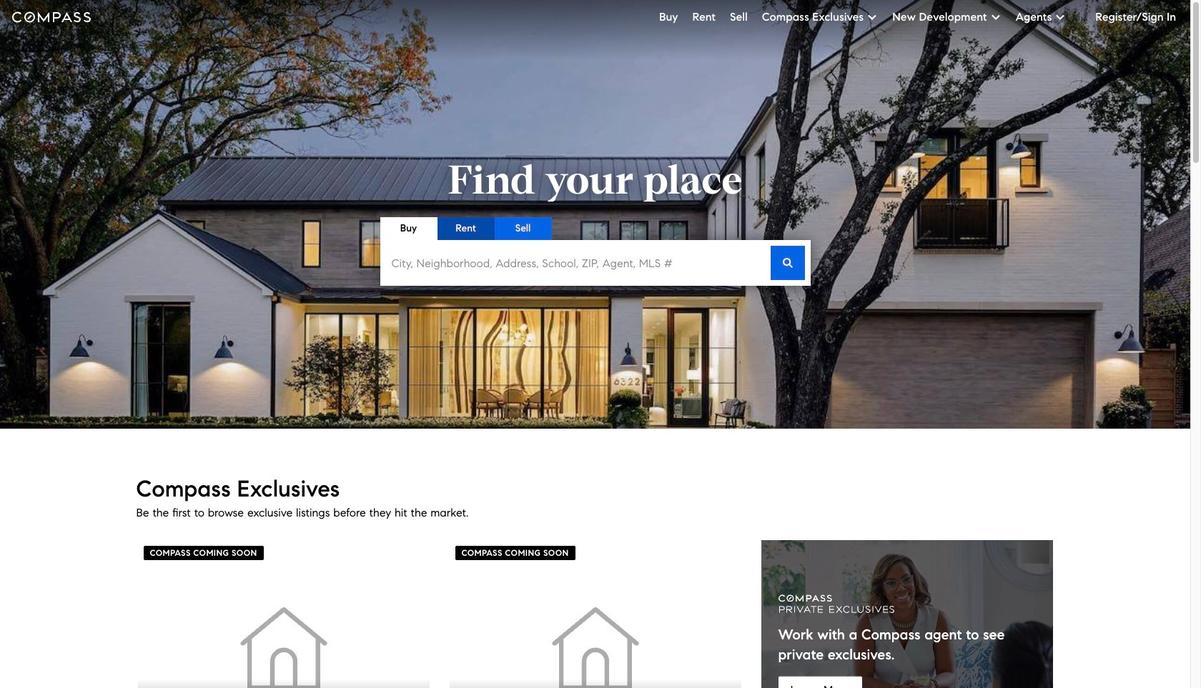 Task type: locate. For each thing, give the bounding box(es) containing it.
private exclusive image
[[761, 540, 1053, 689]]

1 horizontal spatial  image
[[522, 595, 668, 689]]

2  image from the left
[[522, 595, 668, 689]]

 image
[[211, 595, 356, 689], [522, 595, 668, 689]]

0 horizontal spatial  image
[[211, 595, 356, 689]]

None radio
[[380, 217, 437, 240], [437, 217, 494, 240], [494, 217, 552, 240], [380, 217, 437, 240], [437, 217, 494, 240], [494, 217, 552, 240]]

option group
[[380, 217, 552, 240]]



Task type: describe. For each thing, give the bounding box(es) containing it.
search image
[[782, 257, 793, 269]]

svg image
[[778, 594, 894, 614]]

1  image from the left
[[211, 595, 356, 689]]

city, zip, address, school text field
[[386, 246, 770, 280]]



Task type: vqa. For each thing, say whether or not it's contained in the screenshot.
dialog
no



